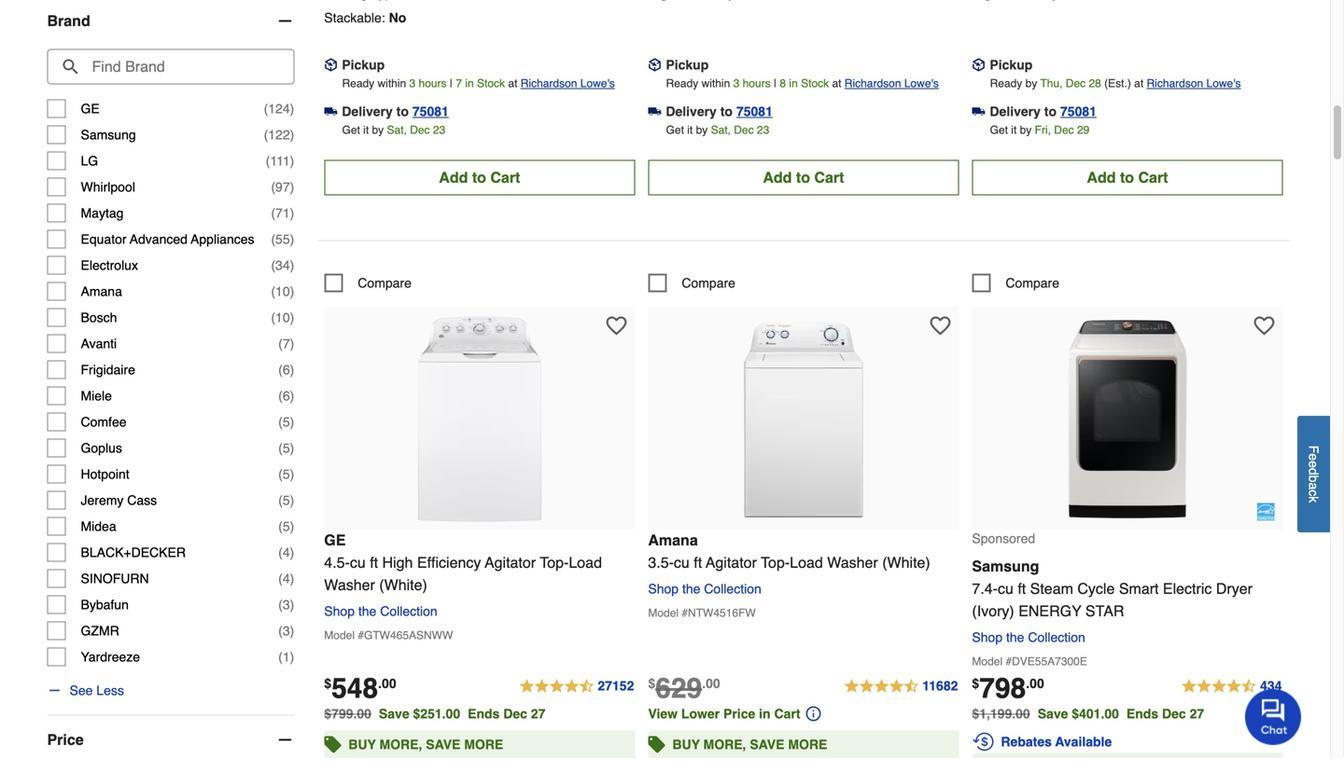 Task type: vqa. For each thing, say whether or not it's contained in the screenshot.


Task type: describe. For each thing, give the bounding box(es) containing it.
( 97 )
[[271, 180, 294, 195]]

maytag
[[81, 206, 124, 221]]

ready for ready within 3 hours | 8 in stock at richardson lowe's
[[666, 77, 698, 90]]

) for ge
[[290, 101, 294, 116]]

( for hotpoint
[[278, 467, 283, 482]]

( 6 ) for miele
[[278, 389, 294, 404]]

gtw465asnww
[[364, 630, 453, 643]]

) for maytag
[[290, 206, 294, 221]]

stackable: no
[[324, 10, 406, 25]]

$1,199.00 save $401.00 ends dec 27
[[972, 707, 1204, 722]]

shop for ge 4.5-cu ft high efficiency agitator top-load washer (white)
[[324, 604, 355, 619]]

( 55 )
[[271, 232, 294, 247]]

(ivory)
[[972, 603, 1014, 620]]

view lower price in cart
[[648, 707, 800, 722]]

ends dec 27 element for 548
[[468, 707, 553, 722]]

) for midea
[[290, 520, 294, 534]]

more, for 629
[[703, 738, 746, 753]]

collection for high
[[380, 604, 438, 619]]

ready for ready by thu, dec 28 (est.) at richardson lowe's
[[990, 77, 1022, 90]]

more for 629
[[788, 738, 827, 753]]

dec down ready within 3 hours | 8 in stock at richardson lowe's
[[734, 124, 754, 137]]

) for goplus
[[290, 441, 294, 456]]

rebates available button
[[972, 731, 1283, 754]]

1 e from the top
[[1306, 454, 1321, 461]]

4 for black+decker
[[283, 546, 290, 561]]

434
[[1260, 679, 1282, 694]]

71
[[275, 206, 290, 221]]

b
[[1306, 476, 1321, 483]]

comfee
[[81, 415, 127, 430]]

6 for frigidaire
[[283, 363, 290, 378]]

actual price $548.00 element
[[324, 673, 396, 705]]

10 for bosch
[[275, 310, 290, 325]]

truck filled image for ready within 3 hours | 7 in stock at richardson lowe's
[[324, 105, 337, 118]]

( for goplus
[[278, 441, 283, 456]]

5005327251 element
[[972, 274, 1059, 293]]

cu for 7.4-
[[998, 580, 1014, 598]]

( 1 )
[[278, 650, 294, 665]]

( 122 )
[[264, 127, 294, 142]]

view lower price in cart button
[[648, 707, 823, 723]]

3 75081 from the left
[[1060, 104, 1097, 119]]

save down $251.00
[[426, 738, 461, 753]]

bybafun
[[81, 598, 129, 613]]

11682
[[922, 679, 958, 694]]

lowe's for ready within 3 hours | 7 in stock at richardson lowe's
[[580, 77, 615, 90]]

4.5-
[[324, 554, 350, 572]]

$ for 548
[[324, 677, 331, 692]]

( for samsung
[[264, 127, 268, 142]]

pickup image for ready within 3 hours | 8 in stock at richardson lowe's
[[648, 58, 661, 71]]

d
[[1306, 468, 1321, 476]]

Find Brand text field
[[47, 49, 294, 85]]

( for comfee
[[278, 415, 283, 430]]

thu,
[[1040, 77, 1063, 90]]

shop the collection for agitator
[[648, 582, 761, 597]]

( 4 ) for black+decker
[[278, 546, 294, 561]]

3 delivery to 75081 from the left
[[990, 104, 1097, 119]]

2 vertical spatial #
[[1006, 656, 1012, 669]]

load inside ge 4.5-cu ft high efficiency agitator top-load washer (white)
[[569, 554, 602, 572]]

view
[[648, 707, 678, 722]]

pickup for ready by thu, dec 28 (est.) at richardson lowe's
[[990, 57, 1033, 72]]

whirlpool
[[81, 180, 135, 195]]

( for electrolux
[[271, 258, 275, 273]]

.00 for 548
[[378, 677, 396, 692]]

1003201568 element
[[648, 274, 736, 293]]

3 75081 button from the left
[[1060, 102, 1097, 121]]

ready within 3 hours | 8 in stock at richardson lowe's
[[666, 77, 939, 90]]

bosch
[[81, 310, 117, 325]]

) for electrolux
[[290, 258, 294, 273]]

ge 4.5-cu ft high efficiency agitator top-load washer (white)
[[324, 532, 602, 594]]

hotpoint
[[81, 467, 129, 482]]

hours for 8
[[743, 77, 771, 90]]

5 for comfee
[[283, 415, 290, 430]]

get it by sat, dec 23 for ready within 3 hours | 8 in stock at richardson lowe's
[[666, 124, 769, 137]]

jeremy cass
[[81, 493, 157, 508]]

1
[[283, 650, 290, 665]]

yardreeze
[[81, 650, 140, 665]]

equator
[[81, 232, 127, 247]]

3.5-
[[648, 554, 674, 572]]

it for ready within 3 hours | 7 in stock at richardson lowe's
[[363, 124, 369, 137]]

122
[[268, 127, 290, 142]]

more, for 548
[[379, 738, 422, 753]]

dec left 28 at the top right of the page
[[1066, 77, 1086, 90]]

jeremy
[[81, 493, 124, 508]]

( for midea
[[278, 520, 283, 534]]

shop the collection link for high
[[324, 604, 445, 619]]

34
[[275, 258, 290, 273]]

) for bosch
[[290, 310, 294, 325]]

( 34 )
[[271, 258, 294, 273]]

ft for high
[[370, 554, 378, 572]]

appliances
[[191, 232, 254, 247]]

) for whirlpool
[[290, 180, 294, 195]]

4.5 stars image for 798
[[1181, 676, 1283, 699]]

lower
[[681, 707, 720, 722]]

ge for ge
[[81, 101, 100, 116]]

( 10 ) for amana
[[271, 284, 294, 299]]

27 for 548
[[531, 707, 545, 722]]

( for black+decker
[[278, 546, 283, 561]]

(white) inside the amana 3.5-cu ft agitator top-load washer (white)
[[882, 554, 930, 572]]

2 horizontal spatial shop
[[972, 630, 1003, 645]]

27152
[[598, 679, 634, 694]]

equator advanced appliances
[[81, 232, 254, 247]]

savings save $401.00 element
[[1038, 707, 1212, 722]]

11682 button
[[843, 676, 959, 699]]

save up rebates available
[[1038, 707, 1068, 722]]

avanti
[[81, 337, 117, 352]]

$ for 629
[[648, 677, 655, 692]]

( 71 )
[[271, 206, 294, 221]]

ft for steam
[[1018, 580, 1026, 598]]

get for ready by thu, dec 28 (est.) at richardson lowe's
[[990, 124, 1008, 137]]

434 button
[[1181, 676, 1283, 699]]

) for samsung
[[290, 127, 294, 142]]

ends dec 27 element for 798
[[1127, 707, 1212, 722]]

electrolux
[[81, 258, 138, 273]]

( 3 ) for bybafun
[[278, 598, 294, 613]]

electric
[[1163, 580, 1212, 598]]

savings save $251.00 element
[[379, 707, 553, 722]]

the for agitator
[[682, 582, 700, 597]]

$251.00
[[413, 707, 460, 722]]

$799.00
[[324, 707, 371, 722]]

top- inside the amana 3.5-cu ft agitator top-load washer (white)
[[761, 554, 790, 572]]

samsung 7.4-cu ft steam cycle smart electric dryer (ivory) energy star
[[972, 558, 1253, 620]]

was price $799.00 element
[[324, 702, 379, 722]]

2 horizontal spatial shop the collection
[[972, 630, 1085, 645]]

cycle
[[1078, 580, 1115, 598]]

5 for midea
[[283, 520, 290, 534]]

shop the collection for high
[[324, 604, 438, 619]]

pickup for ready within 3 hours | 7 in stock at richardson lowe's
[[342, 57, 385, 72]]

top- inside ge 4.5-cu ft high efficiency agitator top-load washer (white)
[[540, 554, 569, 572]]

$ 798 .00
[[972, 673, 1044, 705]]

( for yardreeze
[[278, 650, 283, 665]]

less
[[96, 684, 124, 699]]

3 lowe's from the left
[[1207, 77, 1241, 90]]

8
[[780, 77, 786, 90]]

gzmr
[[81, 624, 119, 639]]

1 vertical spatial 7
[[283, 337, 290, 352]]

save down the view lower price in cart button
[[750, 738, 785, 753]]

was price $1,199.00 element
[[972, 702, 1038, 722]]

richardson lowe's button for ready within 3 hours | 7 in stock at richardson lowe's
[[521, 74, 615, 93]]

goplus
[[81, 441, 122, 456]]

buy for 629
[[672, 738, 700, 753]]

available
[[1055, 735, 1112, 750]]

2 e from the top
[[1306, 461, 1321, 468]]

buy more, save more for 548
[[348, 738, 503, 753]]

( 7 )
[[278, 337, 294, 352]]

get it by fri, dec 29
[[990, 124, 1090, 137]]

rebates
[[1001, 735, 1052, 750]]

black+decker
[[81, 546, 186, 561]]

( for avanti
[[278, 337, 283, 352]]

1 add from the left
[[439, 169, 468, 186]]

2 heart outline image from the left
[[1254, 316, 1275, 336]]

) for lg
[[290, 154, 294, 169]]

) for bybafun
[[290, 598, 294, 613]]

model # gtw465asnww
[[324, 630, 453, 643]]

heart outline image
[[930, 316, 951, 336]]

by for ready within 3 hours | 7 in stock at richardson lowe's
[[372, 124, 384, 137]]

( for whirlpool
[[271, 180, 275, 195]]

( 111 )
[[266, 154, 294, 169]]

(est.)
[[1104, 77, 1131, 90]]

sponsored
[[972, 531, 1035, 546]]

798
[[979, 673, 1026, 705]]

k
[[1306, 497, 1321, 503]]

see
[[70, 684, 93, 699]]

dve55a7300e
[[1012, 656, 1087, 669]]

model for 4.5-cu ft high efficiency agitator top-load washer (white)
[[324, 630, 355, 643]]

at for 7
[[508, 77, 518, 90]]

cu for 4.5-
[[350, 554, 366, 572]]

1 add to cart button from the left
[[324, 160, 635, 195]]

ntw4516fw
[[688, 607, 756, 620]]

.00 for 629
[[702, 677, 720, 692]]

no
[[389, 10, 406, 25]]

dryer
[[1216, 580, 1253, 598]]

3 add to cart button from the left
[[972, 160, 1283, 195]]

1000757220 element
[[324, 274, 412, 293]]

1 heart outline image from the left
[[606, 316, 627, 336]]

lowe's for ready within 3 hours | 8 in stock at richardson lowe's
[[904, 77, 939, 90]]

model # ntw4516fw
[[648, 607, 756, 620]]

3 richardson from the left
[[1147, 77, 1203, 90]]

3 add from the left
[[1087, 169, 1116, 186]]

| for 8
[[774, 77, 777, 90]]

2 horizontal spatial the
[[1006, 630, 1024, 645]]

f e e d b a c k button
[[1298, 416, 1330, 533]]

agitator inside ge 4.5-cu ft high efficiency agitator top-load washer (white)
[[485, 554, 536, 572]]

tag filled image for 629
[[648, 732, 665, 758]]

) for jeremy cass
[[290, 493, 294, 508]]

amana for amana 3.5-cu ft agitator top-load washer (white)
[[648, 532, 698, 549]]

advanced
[[130, 232, 188, 247]]

$401.00
[[1072, 707, 1119, 722]]

brand
[[47, 12, 90, 29]]

1 add to cart from the left
[[439, 169, 520, 186]]



Task type: locate. For each thing, give the bounding box(es) containing it.
ends dec 27 element
[[468, 707, 553, 722], [1127, 707, 1212, 722]]

1 horizontal spatial more
[[788, 738, 827, 753]]

cu inside samsung 7.4-cu ft steam cycle smart electric dryer (ivory) energy star
[[998, 580, 1014, 598]]

2 5 from the top
[[283, 441, 290, 456]]

pickup image
[[972, 58, 985, 71]]

1 ( 4 ) from the top
[[278, 546, 294, 561]]

1 richardson lowe's button from the left
[[521, 74, 615, 93]]

27152 button
[[518, 676, 635, 699]]

2 horizontal spatial $
[[972, 677, 979, 692]]

3 delivery from the left
[[990, 104, 1041, 119]]

$ right 11682
[[972, 677, 979, 692]]

truck filled image
[[324, 105, 337, 118], [648, 105, 661, 118], [972, 105, 985, 118]]

( for bybafun
[[278, 598, 283, 613]]

by
[[1026, 77, 1037, 90], [372, 124, 384, 137], [696, 124, 708, 137], [1020, 124, 1032, 137]]

3 pickup from the left
[[990, 57, 1033, 72]]

1 horizontal spatial samsung
[[972, 558, 1039, 575]]

( for miele
[[278, 389, 283, 404]]

2 vertical spatial shop the collection
[[972, 630, 1085, 645]]

2 ( 6 ) from the top
[[278, 389, 294, 404]]

1 horizontal spatial #
[[682, 607, 688, 620]]

75081 button down ready within 3 hours | 7 in stock at richardson lowe's at the top left of the page
[[412, 102, 449, 121]]

ft left high
[[370, 554, 378, 572]]

4.5 stars image containing 27152
[[518, 676, 635, 699]]

2 delivery to 75081 from the left
[[666, 104, 773, 119]]

0 horizontal spatial minus image
[[47, 684, 62, 699]]

agitator right the efficiency
[[485, 554, 536, 572]]

$ inside $ 798 .00
[[972, 677, 979, 692]]

23 down ready within 3 hours | 7 in stock at richardson lowe's at the top left of the page
[[433, 124, 445, 137]]

( 6 ) for frigidaire
[[278, 363, 294, 378]]

1 ready from the left
[[342, 77, 374, 90]]

shop the collection link up model # dve55a7300e
[[972, 630, 1093, 645]]

model down 3.5-
[[648, 607, 679, 620]]

1 6 from the top
[[283, 363, 290, 378]]

1 horizontal spatial shop the collection
[[648, 582, 761, 597]]

4 left 4.5-
[[283, 546, 290, 561]]

2 horizontal spatial #
[[1006, 656, 1012, 669]]

see less button
[[47, 682, 124, 701]]

2 richardson lowe's button from the left
[[845, 74, 939, 93]]

lg
[[81, 154, 98, 169]]

0 horizontal spatial heart outline image
[[606, 316, 627, 336]]

14 ) from the top
[[290, 441, 294, 456]]

4.5 stars image for 629
[[843, 676, 959, 699]]

2 horizontal spatial cu
[[998, 580, 1014, 598]]

1 horizontal spatial lowe's
[[904, 77, 939, 90]]

truck filled image for ready by thu, dec 28 (est.) at richardson lowe's
[[972, 105, 985, 118]]

richardson lowe's button for ready within 3 hours | 8 in stock at richardson lowe's
[[845, 74, 939, 93]]

| for 7
[[450, 77, 453, 90]]

ge
[[81, 101, 100, 116], [324, 532, 346, 549]]

1 horizontal spatial 27
[[1190, 707, 1204, 722]]

0 vertical spatial amana
[[81, 284, 122, 299]]

( 10 ) down 34 on the left of page
[[271, 284, 294, 299]]

delivery
[[342, 104, 393, 119], [666, 104, 717, 119], [990, 104, 1041, 119]]

2 ready from the left
[[666, 77, 698, 90]]

0 vertical spatial 6
[[283, 363, 290, 378]]

richardson for ready within 3 hours | 8 in stock at richardson lowe's
[[845, 77, 901, 90]]

ge for ge 4.5-cu ft high efficiency agitator top-load washer (white)
[[324, 532, 346, 549]]

1 horizontal spatial 4.5 stars image
[[843, 676, 959, 699]]

c
[[1306, 490, 1321, 497]]

2 ( 5 ) from the top
[[278, 441, 294, 456]]

model for 3.5-cu ft agitator top-load washer (white)
[[648, 607, 679, 620]]

( 6 )
[[278, 363, 294, 378], [278, 389, 294, 404]]

5 5 from the top
[[283, 520, 290, 534]]

2 add from the left
[[763, 169, 792, 186]]

ft for agitator
[[694, 554, 702, 572]]

richardson for ready within 3 hours | 7 in stock at richardson lowe's
[[521, 77, 577, 90]]

(white) inside ge 4.5-cu ft high efficiency agitator top-load washer (white)
[[379, 577, 427, 594]]

.00
[[378, 677, 396, 692], [702, 677, 720, 692], [1026, 677, 1044, 692]]

0 horizontal spatial ends
[[468, 707, 500, 722]]

3 ( 5 ) from the top
[[278, 467, 294, 482]]

high
[[382, 554, 413, 572]]

.00 inside $ 548 .00
[[378, 677, 396, 692]]

1 it from the left
[[363, 124, 369, 137]]

10 down 34 on the left of page
[[275, 284, 290, 299]]

shop down 3.5-
[[648, 582, 679, 597]]

ft inside the amana 3.5-cu ft agitator top-load washer (white)
[[694, 554, 702, 572]]

0 vertical spatial shop the collection
[[648, 582, 761, 597]]

0 horizontal spatial #
[[358, 630, 364, 643]]

55
[[275, 232, 290, 247]]

0 horizontal spatial add to cart
[[439, 169, 520, 186]]

star
[[1086, 603, 1124, 620]]

amana inside the amana 3.5-cu ft agitator top-load washer (white)
[[648, 532, 698, 549]]

energy star qualified image
[[1257, 503, 1276, 522]]

75081 button down ready within 3 hours | 8 in stock at richardson lowe's
[[736, 102, 773, 121]]

2 horizontal spatial add
[[1087, 169, 1116, 186]]

samsung
[[81, 127, 136, 142], [972, 558, 1039, 575]]

amana 3.5-cu ft agitator top-load washer (white)
[[648, 532, 930, 572]]

4.5 stars image containing 11682
[[843, 676, 959, 699]]

20 ) from the top
[[290, 598, 294, 613]]

4 ( 5 ) from the top
[[278, 493, 294, 508]]

0 horizontal spatial more
[[464, 738, 503, 753]]

75081 for 8
[[736, 104, 773, 119]]

e up d
[[1306, 454, 1321, 461]]

( 5 ) for midea
[[278, 520, 294, 534]]

shop for amana 3.5-cu ft agitator top-load washer (white)
[[648, 582, 679, 597]]

5
[[283, 415, 290, 430], [283, 441, 290, 456], [283, 467, 290, 482], [283, 493, 290, 508], [283, 520, 290, 534]]

2 stock from the left
[[801, 77, 829, 90]]

tag filled image down $799.00
[[324, 732, 341, 758]]

( for jeremy cass
[[278, 493, 283, 508]]

) for gzmr
[[290, 624, 294, 639]]

2 horizontal spatial in
[[789, 77, 798, 90]]

# up the $ 629 .00 at the bottom of the page
[[682, 607, 688, 620]]

5 ) from the top
[[290, 206, 294, 221]]

shop the collection link up the "model # gtw465asnww"
[[324, 604, 445, 619]]

hours for 7
[[419, 77, 447, 90]]

.00 up lower
[[702, 677, 720, 692]]

6
[[283, 363, 290, 378], [283, 389, 290, 404]]

shop the collection link up model # ntw4516fw
[[648, 582, 769, 597]]

2 horizontal spatial 75081
[[1060, 104, 1097, 119]]

compare for 5005327251 element
[[1006, 276, 1059, 291]]

frigidaire
[[81, 363, 135, 378]]

truck filled image for ready within 3 hours | 8 in stock at richardson lowe's
[[648, 105, 661, 118]]

16 ) from the top
[[290, 493, 294, 508]]

ends dec 27 element up rebates available button
[[1127, 707, 1212, 722]]

1 27 from the left
[[531, 707, 545, 722]]

the up the "model # gtw465asnww"
[[358, 604, 377, 619]]

0 horizontal spatial add
[[439, 169, 468, 186]]

cu
[[350, 554, 366, 572], [674, 554, 690, 572], [998, 580, 1014, 598]]

27 down 27152 button
[[531, 707, 545, 722]]

ge up lg
[[81, 101, 100, 116]]

shop the collection link for agitator
[[648, 582, 769, 597]]

$799.00 save $251.00 ends dec 27
[[324, 707, 545, 722]]

within
[[378, 77, 406, 90], [702, 77, 730, 90]]

pickup image
[[324, 58, 337, 71], [648, 58, 661, 71]]

0 horizontal spatial 75081 button
[[412, 102, 449, 121]]

tag filled image
[[324, 732, 341, 758], [648, 732, 665, 758], [972, 755, 989, 759]]

1 lowe's from the left
[[580, 77, 615, 90]]

buy more, save more down $799.00 save $251.00 ends dec 27 at the left bottom
[[348, 738, 503, 753]]

2 add to cart button from the left
[[648, 160, 959, 195]]

0 horizontal spatial $
[[324, 677, 331, 692]]

2 richardson from the left
[[845, 77, 901, 90]]

0 vertical spatial 7
[[456, 77, 462, 90]]

0 horizontal spatial shop
[[324, 604, 355, 619]]

ends dec 27 element down 27152 button
[[468, 707, 553, 722]]

minus image
[[47, 684, 62, 699], [276, 731, 294, 750]]

ends right $251.00
[[468, 707, 500, 722]]

0 horizontal spatial ge
[[81, 101, 100, 116]]

1 horizontal spatial (white)
[[882, 554, 930, 572]]

washer inside ge 4.5-cu ft high efficiency agitator top-load washer (white)
[[324, 577, 375, 594]]

delivery to 75081 down ready within 3 hours | 8 in stock at richardson lowe's
[[666, 104, 773, 119]]

$1,199.00
[[972, 707, 1030, 722]]

0 vertical spatial price
[[723, 707, 755, 722]]

1 horizontal spatial compare
[[682, 276, 736, 291]]

price down the see
[[47, 732, 84, 749]]

2 10 from the top
[[275, 310, 290, 325]]

( 4 ) for sinofurn
[[278, 572, 294, 587]]

( for gzmr
[[278, 624, 283, 639]]

minus image inside see less button
[[47, 684, 62, 699]]

at
[[508, 77, 518, 90], [832, 77, 841, 90], [1134, 77, 1144, 90]]

2 agitator from the left
[[706, 554, 757, 572]]

dec down 27152 button
[[503, 707, 527, 722]]

top-
[[540, 554, 569, 572], [761, 554, 790, 572]]

( 124 )
[[264, 101, 294, 116]]

price button
[[47, 717, 294, 759]]

compare inside "1000757220" element
[[358, 276, 412, 291]]

2 get from the left
[[666, 124, 684, 137]]

dec down ready within 3 hours | 7 in stock at richardson lowe's at the top left of the page
[[410, 124, 430, 137]]

$ inside $ 548 .00
[[324, 677, 331, 692]]

rebates available
[[1001, 735, 1112, 750]]

4.5 stars image
[[518, 676, 635, 699], [843, 676, 959, 699], [1181, 676, 1283, 699]]

3 get from the left
[[990, 124, 1008, 137]]

e up the b
[[1306, 461, 1321, 468]]

1 horizontal spatial .00
[[702, 677, 720, 692]]

1 horizontal spatial stock
[[801, 77, 829, 90]]

) for equator advanced appliances
[[290, 232, 294, 247]]

( 10 ) up '( 7 )'
[[271, 310, 294, 325]]

cu up model # ntw4516fw
[[674, 554, 690, 572]]

agitator up "ntw4516fw"
[[706, 554, 757, 572]]

stock
[[477, 77, 505, 90], [801, 77, 829, 90]]

1 agitator from the left
[[485, 554, 536, 572]]

chat invite button image
[[1245, 689, 1302, 746]]

ft left steam
[[1018, 580, 1026, 598]]

2 75081 from the left
[[736, 104, 773, 119]]

( for ge
[[264, 101, 268, 116]]

1 load from the left
[[569, 554, 602, 572]]

) for hotpoint
[[290, 467, 294, 482]]

1 horizontal spatial buy
[[672, 738, 700, 753]]

1 ends dec 27 element from the left
[[468, 707, 553, 722]]

dec up rebates available button
[[1162, 707, 1186, 722]]

( 5 ) for jeremy cass
[[278, 493, 294, 508]]

1 ) from the top
[[290, 101, 294, 116]]

10 ) from the top
[[290, 337, 294, 352]]

load inside the amana 3.5-cu ft agitator top-load washer (white)
[[790, 554, 823, 572]]

price inside button
[[47, 732, 84, 749]]

shop down 4.5-
[[324, 604, 355, 619]]

within for ready within 3 hours | 7 in stock at richardson lowe's
[[378, 77, 406, 90]]

rebates icon image
[[972, 731, 995, 754]]

samsung for samsung
[[81, 127, 136, 142]]

1 horizontal spatial 23
[[757, 124, 769, 137]]

1 stock from the left
[[477, 77, 505, 90]]

save down $ 548 .00
[[379, 707, 409, 722]]

1 horizontal spatial ge
[[324, 532, 346, 549]]

1 compare from the left
[[358, 276, 412, 291]]

2 get it by sat, dec 23 from the left
[[666, 124, 769, 137]]

2 4.5 stars image from the left
[[843, 676, 959, 699]]

0 horizontal spatial samsung
[[81, 127, 136, 142]]

samsung inside samsung 7.4-cu ft steam cycle smart electric dryer (ivory) energy star
[[972, 558, 1039, 575]]

1 buy from the left
[[348, 738, 376, 753]]

2 ends dec 27 element from the left
[[1127, 707, 1212, 722]]

heart outline image
[[606, 316, 627, 336], [1254, 316, 1275, 336]]

minus image
[[276, 12, 294, 30]]

by for ready within 3 hours | 8 in stock at richardson lowe's
[[696, 124, 708, 137]]

buy for 548
[[348, 738, 376, 753]]

the up model # ntw4516fw
[[682, 582, 700, 597]]

4 for sinofurn
[[283, 572, 290, 587]]

75081 down ready within 3 hours | 7 in stock at richardson lowe's at the top left of the page
[[412, 104, 449, 119]]

compare for "1000757220" element
[[358, 276, 412, 291]]

1 get it by sat, dec 23 from the left
[[342, 124, 445, 137]]

2 horizontal spatial collection
[[1028, 630, 1085, 645]]

washer inside the amana 3.5-cu ft agitator top-load washer (white)
[[827, 554, 878, 572]]

111
[[270, 154, 290, 169]]

delivery to 75081 for 7
[[342, 104, 449, 119]]

within for ready within 3 hours | 8 in stock at richardson lowe's
[[702, 77, 730, 90]]

0 horizontal spatial richardson
[[521, 77, 577, 90]]

amana up 3.5-
[[648, 532, 698, 549]]

75081 button for 7
[[412, 102, 449, 121]]

ready for ready within 3 hours | 7 in stock at richardson lowe's
[[342, 77, 374, 90]]

0 horizontal spatial 75081
[[412, 104, 449, 119]]

ft
[[370, 554, 378, 572], [694, 554, 702, 572], [1018, 580, 1026, 598]]

0 horizontal spatial get
[[342, 124, 360, 137]]

shop down (ivory)
[[972, 630, 1003, 645]]

1 horizontal spatial ready
[[666, 77, 698, 90]]

cu inside ge 4.5-cu ft high efficiency agitator top-load washer (white)
[[350, 554, 366, 572]]

1 horizontal spatial at
[[832, 77, 841, 90]]

delivery for ready within 3 hours | 8 in stock at richardson lowe's
[[666, 104, 717, 119]]

10 for amana
[[275, 284, 290, 299]]

.00 inside $ 798 .00
[[1026, 677, 1044, 692]]

1 $ from the left
[[324, 677, 331, 692]]

$ for 798
[[972, 677, 979, 692]]

ft right 3.5-
[[694, 554, 702, 572]]

( 4 ) left 4.5-
[[278, 546, 294, 561]]

sinofurn
[[81, 572, 149, 587]]

efficiency
[[417, 554, 481, 572]]

# up actual price $798.00 element
[[1006, 656, 1012, 669]]

richardson lowe's button
[[521, 74, 615, 93], [845, 74, 939, 93], [1147, 74, 1241, 93]]

more, down view lower price in cart
[[703, 738, 746, 753]]

2 27 from the left
[[1190, 707, 1204, 722]]

e
[[1306, 454, 1321, 461], [1306, 461, 1321, 468]]

$
[[324, 677, 331, 692], [648, 677, 655, 692], [972, 677, 979, 692]]

4 5 from the top
[[283, 493, 290, 508]]

in inside the view lower price in cart button
[[759, 707, 771, 722]]

samsung7.4-cu ft steam cycle smart electric dryer (ivory) energy star element
[[972, 307, 1283, 530]]

buy more, save more down the view lower price in cart button
[[672, 738, 827, 753]]

samsung down sponsored in the bottom of the page
[[972, 558, 1039, 575]]

2 horizontal spatial add to cart button
[[972, 160, 1283, 195]]

buy more, save more
[[348, 738, 503, 753], [672, 738, 827, 753]]

ready
[[342, 77, 374, 90], [666, 77, 698, 90], [990, 77, 1022, 90]]

2 horizontal spatial tag filled image
[[972, 755, 989, 759]]

) for avanti
[[290, 337, 294, 352]]

model
[[648, 607, 679, 620], [324, 630, 355, 643], [972, 656, 1003, 669]]

1 horizontal spatial minus image
[[276, 731, 294, 750]]

) for frigidaire
[[290, 363, 294, 378]]

0 horizontal spatial shop the collection
[[324, 604, 438, 619]]

ends for 548
[[468, 707, 500, 722]]

at for 8
[[832, 77, 841, 90]]

steam
[[1030, 580, 1073, 598]]

brand button
[[47, 0, 294, 45]]

2 vertical spatial collection
[[1028, 630, 1085, 645]]

more down info 'image' at the bottom right
[[788, 738, 827, 753]]

collection up gtw465asnww
[[380, 604, 438, 619]]

1 richardson from the left
[[521, 77, 577, 90]]

f
[[1306, 446, 1321, 454]]

2 buy from the left
[[672, 738, 700, 753]]

0 vertical spatial shop
[[648, 582, 679, 597]]

1 .00 from the left
[[378, 677, 396, 692]]

buy
[[348, 738, 376, 753], [672, 738, 700, 753]]

3
[[409, 77, 416, 90], [733, 77, 740, 90], [283, 598, 290, 613], [283, 624, 290, 639]]

2 6 from the top
[[283, 389, 290, 404]]

dec
[[1066, 77, 1086, 90], [410, 124, 430, 137], [734, 124, 754, 137], [1054, 124, 1074, 137], [503, 707, 527, 722], [1162, 707, 1186, 722]]

23 for 8
[[757, 124, 769, 137]]

midea
[[81, 520, 116, 534]]

0 vertical spatial model
[[648, 607, 679, 620]]

the
[[682, 582, 700, 597], [358, 604, 377, 619], [1006, 630, 1024, 645]]

3 .00 from the left
[[1026, 677, 1044, 692]]

0 vertical spatial minus image
[[47, 684, 62, 699]]

( for lg
[[266, 154, 270, 169]]

5 ( 5 ) from the top
[[278, 520, 294, 534]]

richardson lowe's button for ready by thu, dec 28 (est.) at richardson lowe's
[[1147, 74, 1241, 93]]

$ up view
[[648, 677, 655, 692]]

f e e d b a c k
[[1306, 446, 1321, 503]]

75081 up 29
[[1060, 104, 1097, 119]]

delivery to 75081 up the fri,
[[990, 104, 1097, 119]]

2 | from the left
[[774, 77, 777, 90]]

4.5 stars image for 548
[[518, 676, 635, 699]]

2 horizontal spatial ready
[[990, 77, 1022, 90]]

124
[[268, 101, 290, 116]]

1 horizontal spatial the
[[682, 582, 700, 597]]

1 horizontal spatial load
[[790, 554, 823, 572]]

( for bosch
[[271, 310, 275, 325]]

629
[[655, 673, 702, 705]]

1 vertical spatial shop
[[324, 604, 355, 619]]

2 pickup image from the left
[[648, 58, 661, 71]]

1 10 from the top
[[275, 284, 290, 299]]

buy down $799.00
[[348, 738, 376, 753]]

1 horizontal spatial delivery
[[666, 104, 717, 119]]

actual price $798.00 element
[[972, 673, 1044, 705]]

) for yardreeze
[[290, 650, 294, 665]]

4 up ( 1 )
[[283, 572, 290, 587]]

17 ) from the top
[[290, 520, 294, 534]]

2 horizontal spatial richardson
[[1147, 77, 1203, 90]]

1 horizontal spatial 7
[[456, 77, 462, 90]]

3 add to cart from the left
[[1087, 169, 1168, 186]]

( for maytag
[[271, 206, 275, 221]]

load
[[569, 554, 602, 572], [790, 554, 823, 572]]

0 horizontal spatial pickup
[[342, 57, 385, 72]]

delivery to 75081 down ready within 3 hours | 7 in stock at richardson lowe's at the top left of the page
[[342, 104, 449, 119]]

75081 down ready within 3 hours | 8 in stock at richardson lowe's
[[736, 104, 773, 119]]

cu up (ivory)
[[998, 580, 1014, 598]]

15 ) from the top
[[290, 467, 294, 482]]

model up '798'
[[972, 656, 1003, 669]]

0 horizontal spatial (white)
[[379, 577, 427, 594]]

smart
[[1119, 580, 1159, 598]]

0 horizontal spatial ends dec 27 element
[[468, 707, 553, 722]]

see less
[[70, 684, 124, 699]]

richardson
[[521, 77, 577, 90], [845, 77, 901, 90], [1147, 77, 1203, 90]]

( 3 ) for gzmr
[[278, 624, 294, 639]]

minus image left the see
[[47, 684, 62, 699]]

1 horizontal spatial it
[[687, 124, 693, 137]]

minus image inside price button
[[276, 731, 294, 750]]

compare inside "1003201568" "element"
[[682, 276, 736, 291]]

2 horizontal spatial 4.5 stars image
[[1181, 676, 1283, 699]]

samsung up lg
[[81, 127, 136, 142]]

1 vertical spatial price
[[47, 732, 84, 749]]

1 vertical spatial ge
[[324, 532, 346, 549]]

stock for 7
[[477, 77, 505, 90]]

1 horizontal spatial richardson
[[845, 77, 901, 90]]

0 horizontal spatial .00
[[378, 677, 396, 692]]

amana up bosch
[[81, 284, 122, 299]]

ge up 4.5-
[[324, 532, 346, 549]]

23 down ready within 3 hours | 8 in stock at richardson lowe's
[[757, 124, 769, 137]]

tag filled image down view
[[648, 732, 665, 758]]

cu left high
[[350, 554, 366, 572]]

19 ) from the top
[[290, 572, 294, 587]]

# up actual price $548.00 element
[[358, 630, 364, 643]]

13 ) from the top
[[290, 415, 294, 430]]

1 horizontal spatial agitator
[[706, 554, 757, 572]]

get it by sat, dec 23
[[342, 124, 445, 137], [666, 124, 769, 137]]

) for miele
[[290, 389, 294, 404]]

.00 inside the $ 629 .00
[[702, 677, 720, 692]]

27 down 434 button
[[1190, 707, 1204, 722]]

it for ready within 3 hours | 8 in stock at richardson lowe's
[[687, 124, 693, 137]]

shop the collection up model # dve55a7300e
[[972, 630, 1085, 645]]

shop the collection
[[648, 582, 761, 597], [324, 604, 438, 619], [972, 630, 1085, 645]]

1 pickup image from the left
[[324, 58, 337, 71]]

1 delivery from the left
[[342, 104, 393, 119]]

1 vertical spatial model
[[324, 630, 355, 643]]

0 horizontal spatial lowe's
[[580, 77, 615, 90]]

cu for 3.5-
[[674, 554, 690, 572]]

4
[[283, 546, 290, 561], [283, 572, 290, 587]]

energy
[[1019, 603, 1082, 620]]

0 vertical spatial (white)
[[882, 554, 930, 572]]

0 vertical spatial washer
[[827, 554, 878, 572]]

1 horizontal spatial ends
[[1127, 707, 1159, 722]]

0 vertical spatial ( 4 )
[[278, 546, 294, 561]]

2 horizontal spatial it
[[1011, 124, 1017, 137]]

( 10 )
[[271, 284, 294, 299], [271, 310, 294, 325]]

3 ready from the left
[[990, 77, 1022, 90]]

( 4 ) up ( 1 )
[[278, 572, 294, 587]]

11 ) from the top
[[290, 363, 294, 378]]

5 for jeremy cass
[[283, 493, 290, 508]]

ready within 3 hours | 7 in stock at richardson lowe's
[[342, 77, 615, 90]]

more, down $799.00 save $251.00 ends dec 27 at the left bottom
[[379, 738, 422, 753]]

get for ready within 3 hours | 7 in stock at richardson lowe's
[[342, 124, 360, 137]]

2 horizontal spatial shop the collection link
[[972, 630, 1093, 645]]

2 75081 button from the left
[[736, 102, 773, 121]]

dec left 29
[[1054, 124, 1074, 137]]

cass
[[127, 493, 157, 508]]

2 ( 3 ) from the top
[[278, 624, 294, 639]]

the for high
[[358, 604, 377, 619]]

|
[[450, 77, 453, 90], [774, 77, 777, 90]]

compare inside 5005327251 element
[[1006, 276, 1059, 291]]

agitator inside the amana 3.5-cu ft agitator top-load washer (white)
[[706, 554, 757, 572]]

buy down lower
[[672, 738, 700, 753]]

1 75081 button from the left
[[412, 102, 449, 121]]

tag filled image down rebates icon
[[972, 755, 989, 759]]

0 horizontal spatial top-
[[540, 554, 569, 572]]

1 top- from the left
[[540, 554, 569, 572]]

( for frigidaire
[[278, 363, 283, 378]]

collection up "ntw4516fw"
[[704, 582, 761, 597]]

0 vertical spatial 4
[[283, 546, 290, 561]]

.00 up the was price $799.00 element
[[378, 677, 396, 692]]

washer
[[827, 554, 878, 572], [324, 577, 375, 594]]

8 ) from the top
[[290, 284, 294, 299]]

1 horizontal spatial 75081 button
[[736, 102, 773, 121]]

21 ) from the top
[[290, 624, 294, 639]]

1 horizontal spatial |
[[774, 77, 777, 90]]

75081 button up 29
[[1060, 102, 1097, 121]]

18 ) from the top
[[290, 546, 294, 561]]

10 up '( 7 )'
[[275, 310, 290, 325]]

2 more from the left
[[788, 738, 827, 753]]

1 horizontal spatial get
[[666, 124, 684, 137]]

the up model # dve55a7300e
[[1006, 630, 1024, 645]]

) for black+decker
[[290, 546, 294, 561]]

.00 for 798
[[1026, 677, 1044, 692]]

2 pickup from the left
[[666, 57, 709, 72]]

ends up rebates available button
[[1127, 707, 1159, 722]]

1 | from the left
[[450, 77, 453, 90]]

ge inside ge 4.5-cu ft high efficiency agitator top-load washer (white)
[[324, 532, 346, 549]]

3 it from the left
[[1011, 124, 1017, 137]]

ft inside samsung 7.4-cu ft steam cycle smart electric dryer (ivory) energy star
[[1018, 580, 1026, 598]]

2 .00 from the left
[[702, 677, 720, 692]]

compare for "1003201568" "element"
[[682, 276, 736, 291]]

shop the collection up the "model # gtw465asnww"
[[324, 604, 438, 619]]

1 horizontal spatial within
[[702, 77, 730, 90]]

cu inside the amana 3.5-cu ft agitator top-load washer (white)
[[674, 554, 690, 572]]

# for 4.5-
[[358, 630, 364, 643]]

2 $ from the left
[[648, 677, 655, 692]]

price right lower
[[723, 707, 755, 722]]

price inside button
[[723, 707, 755, 722]]

1 get from the left
[[342, 124, 360, 137]]

$ up $799.00
[[324, 677, 331, 692]]

ft inside ge 4.5-cu ft high efficiency agitator top-load washer (white)
[[370, 554, 378, 572]]

3 at from the left
[[1134, 77, 1144, 90]]

1 vertical spatial 10
[[275, 310, 290, 325]]

4 ) from the top
[[290, 180, 294, 195]]

cart inside button
[[774, 707, 800, 722]]

( 5 ) for hotpoint
[[278, 467, 294, 482]]

1 horizontal spatial price
[[723, 707, 755, 722]]

2 more, from the left
[[703, 738, 746, 753]]

1 vertical spatial samsung
[[972, 558, 1039, 575]]

75081 button for 8
[[736, 102, 773, 121]]

1 vertical spatial shop the collection
[[324, 604, 438, 619]]

2 delivery from the left
[[666, 104, 717, 119]]

1 delivery to 75081 from the left
[[342, 104, 449, 119]]

.00 down model # dve55a7300e
[[1026, 677, 1044, 692]]

1 vertical spatial ( 3 )
[[278, 624, 294, 639]]

27
[[531, 707, 545, 722], [1190, 707, 1204, 722]]

price
[[723, 707, 755, 722], [47, 732, 84, 749]]

more down savings save $251.00 element
[[464, 738, 503, 753]]

0 horizontal spatial more,
[[379, 738, 422, 753]]

0 horizontal spatial 27
[[531, 707, 545, 722]]

2 horizontal spatial 75081 button
[[1060, 102, 1097, 121]]

2 vertical spatial model
[[972, 656, 1003, 669]]

model up "548"
[[324, 630, 355, 643]]

within down "no"
[[378, 77, 406, 90]]

1 horizontal spatial amana
[[648, 532, 698, 549]]

0 horizontal spatial price
[[47, 732, 84, 749]]

amana
[[81, 284, 122, 299], [648, 532, 698, 549]]

within left 8
[[702, 77, 730, 90]]

1 horizontal spatial tag filled image
[[648, 732, 665, 758]]

2 add to cart from the left
[[763, 169, 844, 186]]

0 horizontal spatial buy
[[348, 738, 376, 753]]

2 ( 4 ) from the top
[[278, 572, 294, 587]]

$ 548 .00
[[324, 673, 396, 705]]

2 horizontal spatial model
[[972, 656, 1003, 669]]

4.5 stars image containing 434
[[1181, 676, 1283, 699]]

5 for hotpoint
[[283, 467, 290, 482]]

info image
[[806, 707, 821, 722]]

9 ) from the top
[[290, 310, 294, 325]]

0 horizontal spatial agitator
[[485, 554, 536, 572]]

27 for 798
[[1190, 707, 1204, 722]]

0 horizontal spatial washer
[[324, 577, 375, 594]]

1 horizontal spatial delivery to 75081
[[666, 104, 773, 119]]

$ inside the $ 629 .00
[[648, 677, 655, 692]]

7.4-
[[972, 580, 998, 598]]

get for ready within 3 hours | 8 in stock at richardson lowe's
[[666, 124, 684, 137]]

minus image down 1
[[276, 731, 294, 750]]

collection up dve55a7300e
[[1028, 630, 1085, 645]]

1 sat, from the left
[[387, 124, 407, 137]]

add
[[439, 169, 468, 186], [763, 169, 792, 186], [1087, 169, 1116, 186]]

1 truck filled image from the left
[[324, 105, 337, 118]]

1 buy more, save more from the left
[[348, 738, 503, 753]]

stackable:
[[324, 10, 385, 25]]

in
[[465, 77, 474, 90], [789, 77, 798, 90], [759, 707, 771, 722]]

shop the collection up model # ntw4516fw
[[648, 582, 761, 597]]

1 pickup from the left
[[342, 57, 385, 72]]



